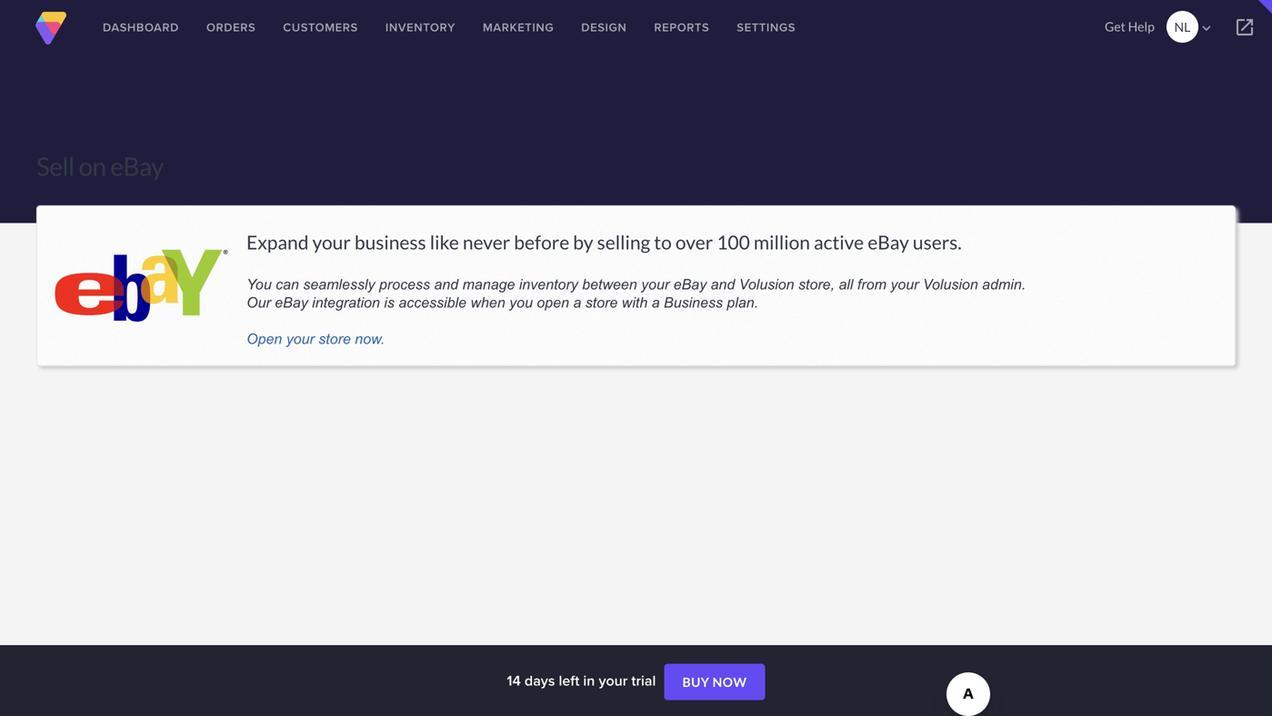 Task type: vqa. For each thing, say whether or not it's contained in the screenshot.
the Standard
no



Task type: locate. For each thing, give the bounding box(es) containing it.
0 horizontal spatial and
[[434, 276, 458, 293]]

2 and from the left
[[711, 276, 735, 293]]

your up seamlessly
[[312, 231, 351, 254]]

1 volusion from the left
[[739, 276, 794, 293]]

our
[[246, 295, 271, 311]]

integration
[[312, 295, 380, 311]]

volusion down users.
[[923, 276, 978, 293]]

accessible
[[398, 295, 466, 311]]

orders
[[206, 19, 256, 36]]

0 horizontal spatial a
[[573, 295, 581, 311]]

sell on ebay
[[36, 151, 164, 181]]

selling
[[597, 231, 650, 254]]

0 horizontal spatial store
[[318, 331, 351, 347]]

before
[[514, 231, 569, 254]]

store,
[[798, 276, 835, 293]]

plan.
[[727, 295, 758, 311]]

design
[[581, 19, 627, 36]]

a right the with
[[652, 295, 660, 311]]

you
[[509, 295, 533, 311]]

is
[[384, 295, 394, 311]]

ebay
[[110, 151, 164, 181], [868, 231, 909, 254], [673, 276, 707, 293], [275, 295, 308, 311]]

0 vertical spatial store
[[585, 295, 618, 311]]

dashboard
[[103, 19, 179, 36]]

1 a from the left
[[573, 295, 581, 311]]

business
[[664, 295, 723, 311]]

reports
[[654, 19, 709, 36]]

now
[[713, 675, 747, 690]]

help
[[1128, 19, 1155, 34]]

and
[[434, 276, 458, 293], [711, 276, 735, 293]]

2 volusion from the left
[[923, 276, 978, 293]]

active
[[814, 231, 864, 254]]

volusion up plan.
[[739, 276, 794, 293]]

process
[[379, 276, 430, 293]]

1 horizontal spatial store
[[585, 295, 618, 311]]

inventory
[[519, 276, 578, 293]]

over
[[675, 231, 713, 254]]

ebay down can
[[275, 295, 308, 311]]

14 days left in your trial
[[507, 670, 660, 691]]

volusion
[[739, 276, 794, 293], [923, 276, 978, 293]]

buy
[[682, 675, 710, 690]]

open your store now.
[[246, 331, 385, 347]]

your right in
[[599, 670, 628, 691]]

buy now link
[[664, 664, 765, 701]]

store
[[585, 295, 618, 311], [318, 331, 351, 347]]

admin.
[[982, 276, 1026, 293]]

and up plan.
[[711, 276, 735, 293]]

nl
[[1174, 19, 1191, 35]]

settings
[[737, 19, 796, 36]]

1 horizontal spatial a
[[652, 295, 660, 311]]

a right 'open'
[[573, 295, 581, 311]]

 link
[[1218, 0, 1272, 55]]

with
[[622, 295, 648, 311]]

trial
[[631, 670, 656, 691]]

get help
[[1105, 19, 1155, 34]]

left
[[559, 670, 579, 691]]

users.
[[913, 231, 962, 254]]

1 horizontal spatial and
[[711, 276, 735, 293]]

marketing
[[483, 19, 554, 36]]

store left now. at the left
[[318, 331, 351, 347]]

0 horizontal spatial volusion
[[739, 276, 794, 293]]

store down 'between'
[[585, 295, 618, 311]]

14
[[507, 670, 521, 691]]

a
[[573, 295, 581, 311], [652, 295, 660, 311]]

from
[[857, 276, 886, 293]]

your
[[312, 231, 351, 254], [641, 276, 669, 293], [890, 276, 919, 293], [286, 331, 314, 347], [599, 670, 628, 691]]

your up the with
[[641, 276, 669, 293]]

dashboard link
[[89, 0, 193, 55]]

you can seamlessly process and manage inventory between your ebay and volusion store, all from your volusion admin. our ebay integration is accessible when you open a store with a business plan.
[[246, 276, 1026, 311]]

and up accessible
[[434, 276, 458, 293]]

1 horizontal spatial volusion
[[923, 276, 978, 293]]

1 vertical spatial store
[[318, 331, 351, 347]]

open
[[537, 295, 569, 311]]



Task type: describe. For each thing, give the bounding box(es) containing it.
get
[[1105, 19, 1126, 34]]

when
[[470, 295, 505, 311]]

100
[[717, 231, 750, 254]]

ebay up from
[[868, 231, 909, 254]]

ebay right on at top left
[[110, 151, 164, 181]]

store inside you can seamlessly process and manage inventory between your ebay and volusion store, all from your volusion admin. our ebay integration is accessible when you open a store with a business plan.
[[585, 295, 618, 311]]

your right the open
[[286, 331, 314, 347]]

customers
[[283, 19, 358, 36]]


[[1234, 16, 1256, 38]]

1 and from the left
[[434, 276, 458, 293]]

sell
[[36, 151, 74, 181]]

to
[[654, 231, 672, 254]]

2 a from the left
[[652, 295, 660, 311]]

can
[[276, 276, 299, 293]]

now.
[[355, 331, 385, 347]]

in
[[583, 670, 595, 691]]

ebay up the business on the right
[[673, 276, 707, 293]]

days
[[525, 670, 555, 691]]

open your store now. link
[[246, 331, 385, 347]]

business
[[354, 231, 426, 254]]

inventory
[[385, 19, 456, 36]]

buy now
[[682, 675, 747, 690]]

your right from
[[890, 276, 919, 293]]

manage
[[462, 276, 515, 293]]

nl 
[[1174, 19, 1215, 36]]

on
[[79, 151, 106, 181]]

expand your business like never before by selling to over 100 million active ebay users.
[[246, 231, 962, 254]]

you
[[246, 276, 271, 293]]

all
[[839, 276, 853, 293]]

by
[[573, 231, 593, 254]]

open
[[246, 331, 282, 347]]


[[1198, 20, 1215, 36]]

million
[[754, 231, 810, 254]]

between
[[582, 276, 637, 293]]

like
[[430, 231, 459, 254]]

seamlessly
[[303, 276, 375, 293]]

never
[[463, 231, 510, 254]]

expand
[[246, 231, 309, 254]]



